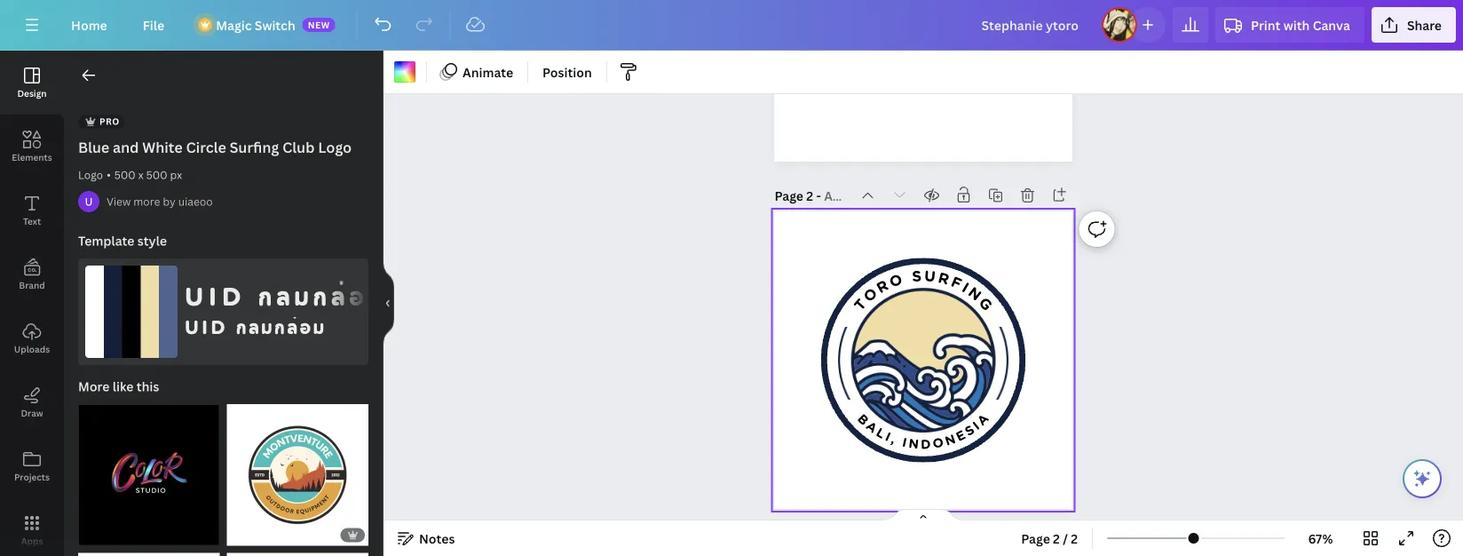 Task type: describe. For each thing, give the bounding box(es) containing it.
a inside the b a l i ,
[[864, 418, 881, 436]]

s inside s u r f i n
[[912, 267, 923, 286]]

draw button
[[0, 370, 64, 434]]

view more by uiaeoo
[[107, 194, 213, 209]]

,
[[890, 431, 899, 447]]

view more by uiaeoo button
[[107, 193, 213, 211]]

1 500 from the left
[[114, 167, 136, 182]]

blue and white circle surfing club logo
[[78, 138, 352, 157]]

brand button
[[0, 243, 64, 306]]

i n d o n e s i
[[902, 418, 983, 452]]

0 horizontal spatial n
[[908, 436, 920, 452]]

more like this
[[78, 378, 159, 395]]

px
[[170, 167, 182, 182]]

new
[[308, 19, 330, 31]]

switch
[[255, 16, 296, 33]]

n inside s u r f i n
[[965, 283, 986, 305]]

0 horizontal spatial logo
[[78, 167, 103, 182]]

i inside s u r f i n
[[960, 279, 973, 296]]

canva
[[1313, 16, 1351, 33]]

uploads
[[14, 343, 50, 355]]

design
[[17, 87, 47, 99]]

r inside s u r f i n
[[937, 269, 952, 289]]

-
[[817, 187, 822, 204]]

like
[[113, 378, 134, 395]]

1 horizontal spatial o
[[887, 270, 905, 291]]

home
[[71, 16, 107, 33]]

r inside o r o
[[874, 276, 892, 297]]

i inside the b a l i ,
[[883, 429, 894, 445]]

notes
[[419, 530, 455, 547]]

s inside the i n d o n e s i
[[963, 422, 978, 439]]

i right ,
[[902, 434, 909, 450]]

2 for /
[[1054, 530, 1061, 547]]

1 horizontal spatial n
[[944, 431, 958, 449]]

magic
[[216, 16, 252, 33]]

beige vintage adventure store logo image
[[227, 553, 369, 556]]

b a l i ,
[[855, 411, 899, 447]]

u
[[924, 267, 937, 286]]

circle icon image
[[839, 275, 1009, 445]]

1 horizontal spatial a
[[975, 411, 993, 429]]

position
[[543, 64, 592, 80]]

o r o
[[860, 270, 905, 306]]

this
[[137, 378, 159, 395]]

print with canva button
[[1216, 7, 1365, 43]]

0 vertical spatial กลมกล่อม
[[259, 282, 388, 312]]

by
[[163, 194, 176, 209]]

uiaeoo image
[[78, 191, 99, 212]]

elements
[[12, 151, 52, 163]]

page 2 / 2 button
[[1015, 524, 1086, 553]]

b
[[855, 411, 873, 428]]

blue
[[78, 138, 109, 157]]

print
[[1252, 16, 1281, 33]]

magic switch
[[216, 16, 296, 33]]

uiaeoo
[[178, 194, 213, 209]]

brand
[[19, 279, 45, 291]]

white
[[142, 138, 183, 157]]

e
[[954, 427, 969, 445]]

l
[[874, 424, 889, 442]]

side panel tab list
[[0, 51, 64, 556]]

67% button
[[1293, 524, 1350, 553]]

print with canva
[[1252, 16, 1351, 33]]

draw
[[21, 407, 43, 419]]

#ffffff image
[[394, 61, 416, 83]]

share
[[1408, 16, 1443, 33]]

share button
[[1372, 7, 1457, 43]]

show pages image
[[881, 508, 966, 522]]



Task type: vqa. For each thing, say whether or not it's contained in the screenshot.
forever
no



Task type: locate. For each thing, give the bounding box(es) containing it.
style
[[137, 232, 167, 249]]

r
[[937, 269, 952, 289], [874, 276, 892, 297]]

page for page 2 -
[[775, 187, 804, 204]]

x
[[138, 167, 144, 182]]

0 horizontal spatial s
[[912, 267, 923, 286]]

logo
[[318, 138, 352, 157], [78, 167, 103, 182]]

/
[[1063, 530, 1069, 547]]

n right d
[[944, 431, 958, 449]]

1 horizontal spatial 500
[[146, 167, 167, 182]]

page 2 -
[[775, 187, 824, 204]]

elegant circle signature photography logo group
[[78, 542, 220, 556]]

club
[[283, 138, 315, 157]]

view
[[107, 194, 131, 209]]

text button
[[0, 179, 64, 243]]

pro
[[99, 115, 120, 127]]

animate button
[[434, 58, 521, 86]]

apps button
[[0, 498, 64, 556]]

2 left -
[[807, 187, 814, 204]]

2 horizontal spatial o
[[932, 434, 946, 452]]

projects
[[14, 471, 50, 483]]

0 vertical spatial s
[[912, 267, 923, 286]]

apps
[[21, 535, 43, 547]]

1 horizontal spatial s
[[963, 422, 978, 439]]

กลมกล่อม
[[259, 282, 388, 312], [237, 316, 327, 339]]

1 horizontal spatial r
[[937, 269, 952, 289]]

o
[[887, 270, 905, 291], [860, 284, 881, 306], [932, 434, 946, 452]]

d
[[921, 436, 932, 452]]

1 vertical spatial logo
[[78, 167, 103, 182]]

main menu bar
[[0, 0, 1464, 51]]

text
[[23, 215, 41, 227]]

template
[[78, 232, 135, 249]]

template style
[[78, 232, 167, 249]]

67%
[[1309, 530, 1334, 547]]

and
[[113, 138, 139, 157]]

1 uid from the top
[[185, 282, 246, 312]]

1 horizontal spatial logo
[[318, 138, 352, 157]]

r right t
[[874, 276, 892, 297]]

page for page 2 / 2
[[1022, 530, 1051, 547]]

500 x 500 px
[[114, 167, 182, 182]]

2
[[807, 187, 814, 204], [1054, 530, 1061, 547], [1072, 530, 1078, 547]]

surfing
[[230, 138, 279, 157]]

Page title text field
[[824, 187, 849, 204]]

Design title text field
[[968, 7, 1095, 43]]

n left d
[[908, 436, 920, 452]]

2 uid from the top
[[185, 316, 228, 339]]

a left ,
[[864, 418, 881, 436]]

hide image
[[383, 261, 394, 346]]

file
[[143, 16, 165, 33]]

circle
[[186, 138, 226, 157]]

more
[[134, 194, 160, 209]]

o inside the i n d o n e s i
[[932, 434, 946, 452]]

0 vertical spatial logo
[[318, 138, 352, 157]]

2 for -
[[807, 187, 814, 204]]

1 horizontal spatial 2
[[1054, 530, 1061, 547]]

500 left x
[[114, 167, 136, 182]]

uid กลมกล่อม uid กลมกล่อม
[[185, 282, 388, 339]]

1 horizontal spatial page
[[1022, 530, 1051, 547]]

elegant circle signature photography logo image
[[78, 553, 220, 556]]

animate
[[463, 64, 514, 80]]

home link
[[57, 7, 121, 43]]

logo up uiaeoo image
[[78, 167, 103, 182]]

canva assistant image
[[1412, 468, 1434, 489]]

0 vertical spatial uid
[[185, 282, 246, 312]]

500
[[114, 167, 136, 182], [146, 167, 167, 182]]

page 2 / 2
[[1022, 530, 1078, 547]]

i
[[960, 279, 973, 296], [970, 418, 983, 433], [883, 429, 894, 445], [902, 434, 909, 450]]

0 horizontal spatial 500
[[114, 167, 136, 182]]

position button
[[536, 58, 599, 86]]

2 right /
[[1072, 530, 1078, 547]]

0 horizontal spatial a
[[864, 418, 881, 436]]

s u r f i n
[[912, 267, 986, 305]]

2 left /
[[1054, 530, 1061, 547]]

elements button
[[0, 115, 64, 179]]

a
[[975, 411, 993, 429], [864, 418, 881, 436]]

1 vertical spatial กลมกล่อม
[[237, 316, 327, 339]]

page inside button
[[1022, 530, 1051, 547]]

1 vertical spatial page
[[1022, 530, 1051, 547]]

n right f
[[965, 283, 986, 305]]

uid
[[185, 282, 246, 312], [185, 316, 228, 339]]

more
[[78, 378, 110, 395]]

2 500 from the left
[[146, 167, 167, 182]]

0 vertical spatial page
[[775, 187, 804, 204]]

uploads button
[[0, 306, 64, 370]]

0 horizontal spatial page
[[775, 187, 804, 204]]

beige vintage adventure store logo group
[[227, 542, 369, 556]]

illustrated mountain adventure gear circle logo group
[[227, 394, 369, 546]]

2 horizontal spatial 2
[[1072, 530, 1078, 547]]

500 right x
[[146, 167, 167, 182]]

uiaeoo element
[[78, 191, 99, 212]]

projects button
[[0, 434, 64, 498]]

page
[[775, 187, 804, 204], [1022, 530, 1051, 547]]

design button
[[0, 51, 64, 115]]

creative color brushstroke lettering logo group
[[78, 394, 220, 546]]

a right e on the right of the page
[[975, 411, 993, 429]]

page left /
[[1022, 530, 1051, 547]]

i right e on the right of the page
[[970, 418, 983, 433]]

1 vertical spatial s
[[963, 422, 978, 439]]

0 horizontal spatial r
[[874, 276, 892, 297]]

s
[[912, 267, 923, 286], [963, 422, 978, 439]]

with
[[1284, 16, 1311, 33]]

r right u
[[937, 269, 952, 289]]

s right d
[[963, 422, 978, 439]]

f
[[949, 273, 965, 293]]

i left d
[[883, 429, 894, 445]]

0 horizontal spatial o
[[860, 284, 881, 306]]

logo right club
[[318, 138, 352, 157]]

page left -
[[775, 187, 804, 204]]

n
[[965, 283, 986, 305], [944, 431, 958, 449], [908, 436, 920, 452]]

2 horizontal spatial n
[[965, 283, 986, 305]]

t
[[851, 295, 871, 314]]

0 horizontal spatial 2
[[807, 187, 814, 204]]

s left u
[[912, 267, 923, 286]]

i left g
[[960, 279, 973, 296]]

notes button
[[391, 524, 462, 553]]

1 vertical spatial uid
[[185, 316, 228, 339]]

g
[[976, 294, 997, 314]]

file button
[[129, 7, 179, 43]]



